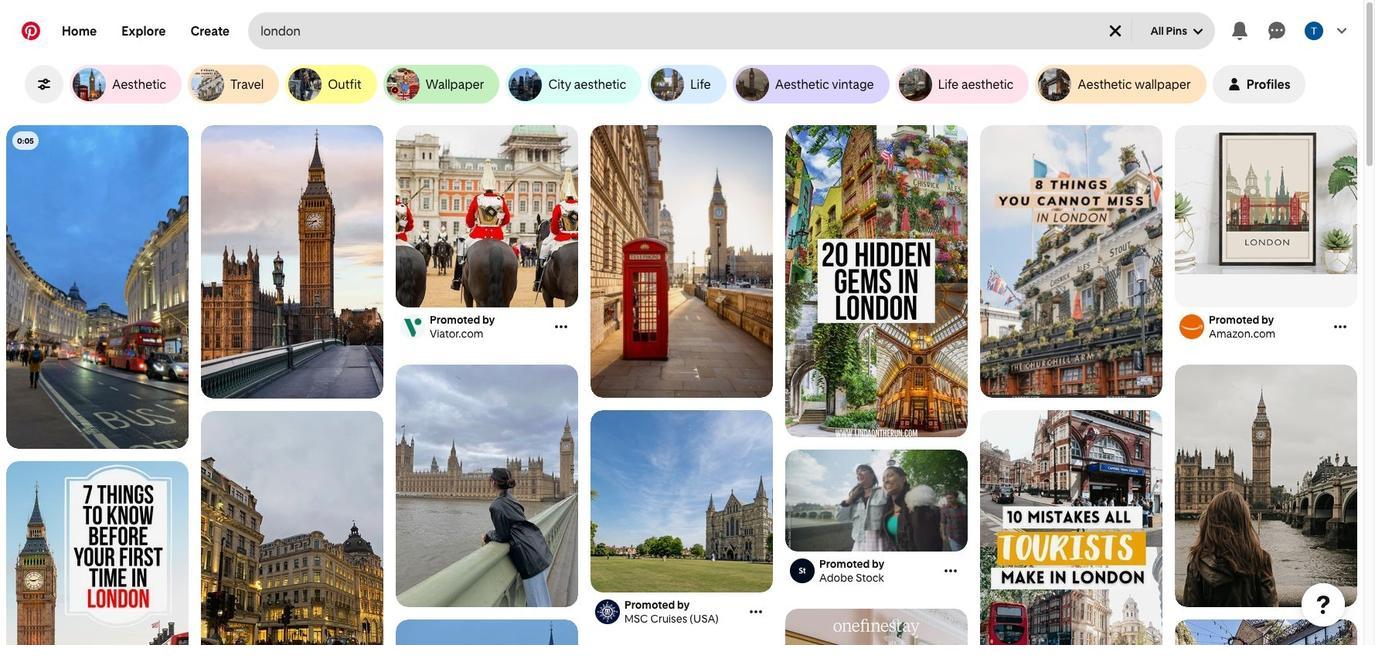 Task type: locate. For each thing, give the bounding box(es) containing it.
this contains an image of: london image
[[201, 411, 383, 645], [396, 620, 578, 645]]

southampton (london) image
[[591, 410, 773, 593]]

this contains an image of: 7 things to know before your first time in london image
[[6, 461, 189, 645]]

tara schultz image
[[1305, 22, 1323, 40]]

stock image:  happy group of friends in london, chatting as they walk through the city image
[[785, 450, 968, 552]]

20 hidden gems in london not yo miss| what to see in london| things to do in london| london| england| great britain| pretty places to visit in london london travel tips #london #europe #travel #traveltips image
[[785, 125, 968, 438]]

this contains an image of: 10 huge mistakes tourists make in london (+ how to avoid them!) % emma kate hall image
[[980, 410, 1163, 645]]

dropdown image
[[1194, 27, 1203, 36]]

list
[[0, 125, 1364, 645]]

regent street, london, uk. image
[[6, 125, 189, 449]]

this contains an image of: solo in london: 25+ amazing things to do (alone) in london (2024) image
[[201, 125, 383, 399]]

this contains an image of: london itinerary: 8 things you absolutely cannot miss — ckanani luxury travel & adventure image
[[980, 125, 1163, 399]]

this contains an image of: how to spend a day in london for $50 (or less) image
[[591, 125, 773, 399]]



Task type: vqa. For each thing, say whether or not it's contained in the screenshot.
'Elijah Love it ❤️'
no



Task type: describe. For each thing, give the bounding box(es) containing it.
person image
[[1228, 78, 1240, 90]]

see london on a full-day sightseeing tour of the city, led by a guide. hear the history of top london attractions like westminster abbey and big ben, and a guided tour of st paul's cathedral. after the sightseeing tour, watch the changing of the guard ceremony at buckingham palace and tour the tower of london. as a bonus, this experience also includes a one-way river thames sightseeing cruise, which can be used on the day or another time. upgrade to include a standard london eye ticket, after th image
[[396, 125, 578, 308]]

Search text field
[[261, 12, 1093, 49]]

a grand six-bedroom, five-bathroom residence in the desirable neighbourhood of kensington, brunswick gardens ii's interiors balance elegance with warmth. wandering through the home, the eye is drawn towards countless original details and vibrant touches. #myonefinestay #discoverlondon #londoncityescape #londonlife #arthome image
[[785, 609, 968, 645]]

0 horizontal spatial this contains an image of: london image
[[201, 411, 383, 645]]

this contains an image of: @alexiskamaru on ig image
[[396, 365, 578, 608]]

this contains: london illustration poster, london england skyline poster cityscape and landmark print, london home wall art, office wall decor - 12x18 image
[[1175, 125, 1357, 275]]

this contains an image of: london bucketlist: 40 things to do in london - endless wonder image
[[1175, 365, 1357, 608]]

this contains an image of: 10 lovely library bars in london for a cosy night out this winter image
[[1175, 620, 1357, 645]]

1 horizontal spatial this contains an image of: london image
[[396, 620, 578, 645]]

filter image
[[38, 78, 50, 90]]



